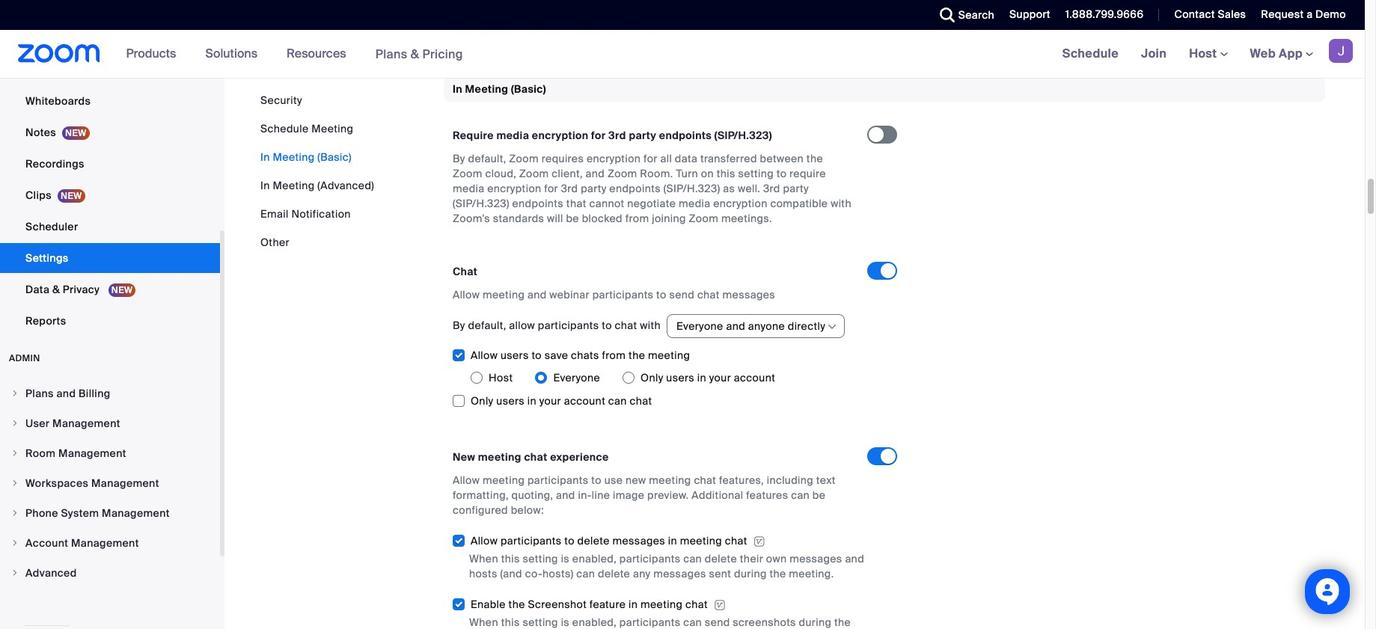 Task type: vqa. For each thing, say whether or not it's contained in the screenshot.
'In' inside In Meeting (Basic) element
yes



Task type: locate. For each thing, give the bounding box(es) containing it.
data & privacy link
[[0, 275, 220, 305]]

1 horizontal spatial media
[[496, 129, 529, 142]]

1 when from the top
[[469, 552, 498, 566]]

0 vertical spatial default,
[[468, 152, 506, 165]]

notification
[[291, 207, 351, 221]]

0 vertical spatial with
[[831, 197, 852, 210]]

is inside when this setting is enabled, participants can delete their own messages and hosts (and co-hosts) can delete any messages sent during the meeting.
[[561, 552, 570, 566]]

account inside allow users to save chats from the meeting option group
[[734, 371, 775, 385]]

for up desktop
[[601, 7, 615, 21]]

2 vertical spatial users
[[496, 394, 525, 408]]

2 is from the top
[[561, 616, 570, 629]]

users for only users in your account can chat
[[496, 394, 525, 408]]

be right time
[[825, 7, 838, 21]]

to inside allow meeting participants to use new meeting chat features, including text formatting, quoting, and in-line image preview. additional features can be configured below:
[[591, 474, 602, 487]]

for down client,
[[544, 182, 558, 195]]

allow inside allow meeting participants to use new meeting chat features, including text formatting, quoting, and in-line image preview. additional features can be configured below:
[[453, 474, 480, 487]]

management down billing
[[52, 417, 120, 430]]

0 vertical spatial meetings.
[[672, 7, 722, 21]]

0 horizontal spatial account
[[564, 394, 606, 408]]

right image inside the room management menu item
[[10, 449, 19, 458]]

1 vertical spatial only
[[471, 394, 494, 408]]

2 vertical spatial in
[[260, 179, 270, 192]]

3 right image from the top
[[10, 539, 19, 548]]

default, for allow
[[468, 319, 506, 332]]

can inside when this setting is enabled, participants can send screenshots during the
[[683, 616, 702, 629]]

is for screenshot
[[561, 616, 570, 629]]

1 vertical spatial (basic)
[[318, 150, 352, 164]]

meeting for in meeting (basic) 'link'
[[273, 150, 315, 164]]

in for in meeting (basic) 'link'
[[260, 150, 270, 164]]

when inside when this setting is enabled, participants can send screenshots during the
[[469, 616, 498, 629]]

(advanced)
[[318, 179, 374, 192]]

2 right image from the top
[[10, 449, 19, 458]]

delete left "any"
[[598, 567, 630, 581]]

this up the (and
[[501, 552, 520, 566]]

only inside allow users to save chats from the meeting option group
[[641, 371, 664, 385]]

0 horizontal spatial send
[[669, 288, 695, 302]]

'support version for 'enable the screenshot feature in meeting chat image
[[714, 599, 726, 612]]

host down contact sales
[[1189, 46, 1220, 61]]

participants inside allow meeting participants to use new meeting chat features, including text formatting, quoting, and in-line image preview. additional features can be configured below:
[[528, 474, 589, 487]]

endpoints up "negotiate" on the top left of the page
[[609, 182, 661, 195]]

plans inside menu item
[[25, 387, 54, 400]]

party up compatible
[[783, 182, 809, 195]]

this down transferred
[[717, 167, 736, 180]]

1 horizontal spatial only
[[641, 371, 664, 385]]

0 horizontal spatial with
[[640, 319, 661, 332]]

pricing
[[422, 46, 463, 62]]

1 configured from the top
[[453, 22, 508, 36]]

zoom right joining at the top left
[[689, 212, 719, 225]]

cannot
[[589, 197, 625, 210]]

menu bar
[[260, 93, 374, 250]]

desktop
[[575, 22, 617, 36]]

zoom inside receive desktop notification for upcoming meetings. reminder time can be configured in the zoom desktop client.
[[542, 22, 572, 36]]

1 vertical spatial in meeting (basic)
[[260, 150, 352, 164]]

1 horizontal spatial account
[[734, 371, 775, 385]]

2 vertical spatial this
[[501, 616, 520, 629]]

0 vertical spatial configured
[[453, 22, 508, 36]]

1 vertical spatial is
[[561, 616, 570, 629]]

negotiate
[[627, 197, 676, 210]]

in meeting (basic) up require in the left of the page
[[453, 83, 546, 96]]

0 horizontal spatial (basic)
[[318, 150, 352, 164]]

1 horizontal spatial in meeting (basic)
[[453, 83, 546, 96]]

meeting
[[483, 288, 525, 302], [648, 349, 690, 362], [478, 450, 522, 464], [483, 474, 525, 487], [649, 474, 691, 487], [680, 534, 722, 548], [641, 598, 683, 611]]

when down enable
[[469, 616, 498, 629]]

2 vertical spatial delete
[[598, 567, 630, 581]]

schedule inside menu bar
[[260, 122, 309, 135]]

be down text
[[813, 489, 826, 502]]

meetings. left reminder
[[672, 7, 722, 21]]

right image for account management
[[10, 539, 19, 548]]

chat
[[697, 288, 720, 302], [615, 319, 637, 332], [630, 394, 652, 408], [524, 450, 547, 464], [694, 474, 716, 487], [725, 534, 747, 548], [685, 598, 708, 611]]

in down pricing
[[453, 83, 463, 96]]

in meeting (basic) element
[[444, 78, 1325, 629]]

be inside receive desktop notification for upcoming meetings. reminder time can be configured in the zoom desktop client.
[[825, 7, 838, 21]]

directly
[[788, 319, 826, 333]]

management for room management
[[58, 447, 126, 460]]

host button
[[1189, 46, 1228, 61]]

resources button
[[287, 30, 353, 78]]

can inside receive desktop notification for upcoming meetings. reminder time can be configured in the zoom desktop client.
[[803, 7, 822, 21]]

be down that
[[566, 212, 579, 225]]

delete down line
[[577, 534, 610, 548]]

this down enable
[[501, 616, 520, 629]]

right image inside the phone system management menu item
[[10, 509, 19, 518]]

0 vertical spatial host
[[1189, 46, 1220, 61]]

web app
[[1250, 46, 1303, 61]]

by
[[453, 152, 465, 165], [453, 319, 465, 332]]

everyone inside allow users to save chats from the meeting option group
[[553, 371, 600, 385]]

zoom logo image
[[18, 44, 100, 63]]

from inside by default, zoom requires encryption for all data transferred between the zoom cloud, zoom client, and zoom room. turn on this setting to require media encryption for 3rd party endpoints (sip/h.323) as well.  3rd party (sip/h.323) endpoints that cannot negotiate media encryption compatible with zoom's standards will be blocked from joining zoom meetings.
[[625, 212, 649, 225]]

privacy
[[63, 283, 100, 296]]

schedule inside meetings navigation
[[1062, 46, 1119, 61]]

0 vertical spatial setting
[[738, 167, 774, 180]]

0 horizontal spatial everyone
[[553, 371, 600, 385]]

party up cannot on the top left of the page
[[581, 182, 607, 195]]

is inside when this setting is enabled, participants can send screenshots during the
[[561, 616, 570, 629]]

in meeting (basic) link
[[260, 150, 352, 164]]

2 vertical spatial be
[[813, 489, 826, 502]]

configured down receive on the top of the page
[[453, 22, 508, 36]]

only for only users in your account
[[641, 371, 664, 385]]

1 vertical spatial enabled,
[[572, 616, 617, 629]]

request a demo
[[1261, 7, 1346, 21]]

2 horizontal spatial party
[[783, 182, 809, 195]]

0 horizontal spatial &
[[52, 283, 60, 296]]

2 vertical spatial right image
[[10, 539, 19, 548]]

1 right image from the top
[[10, 419, 19, 428]]

host
[[1189, 46, 1220, 61], [489, 371, 513, 385]]

1 vertical spatial when
[[469, 616, 498, 629]]

management up the phone system management menu item
[[91, 477, 159, 490]]

contact
[[1175, 7, 1215, 21]]

1 vertical spatial from
[[602, 349, 626, 362]]

delete
[[577, 534, 610, 548], [705, 552, 737, 566], [598, 567, 630, 581]]

meeting up require in the left of the page
[[465, 83, 508, 96]]

meeting for schedule meeting link
[[311, 122, 353, 135]]

enable
[[471, 598, 506, 611]]

all
[[660, 152, 672, 165]]

3 right image from the top
[[10, 509, 19, 518]]

account for only users in your account can chat
[[564, 394, 606, 408]]

0 vertical spatial from
[[625, 212, 649, 225]]

2 by from the top
[[453, 319, 465, 332]]

1 vertical spatial everyone
[[553, 371, 600, 385]]

& right data
[[52, 283, 60, 296]]

meeting up in meeting (basic) 'link'
[[311, 122, 353, 135]]

account down "everyone and anyone directly"
[[734, 371, 775, 385]]

& for pricing
[[411, 46, 419, 62]]

and
[[586, 167, 605, 180], [528, 288, 547, 302], [726, 319, 745, 333], [56, 387, 76, 400], [556, 489, 575, 502], [845, 552, 864, 566]]

everyone down allow users to save chats from the meeting on the bottom of page
[[553, 371, 600, 385]]

webinar
[[550, 288, 590, 302]]

zoom up cloud, at the left top of page
[[509, 152, 539, 165]]

0 horizontal spatial only
[[471, 394, 494, 408]]

web
[[1250, 46, 1276, 61]]

1 vertical spatial right image
[[10, 449, 19, 458]]

right image left account
[[10, 539, 19, 548]]

right image left user
[[10, 419, 19, 428]]

& inside personal menu menu
[[52, 283, 60, 296]]

everyone up 'only users in your account'
[[677, 319, 723, 333]]

is up hosts)
[[561, 552, 570, 566]]

0 vertical spatial send
[[669, 288, 695, 302]]

support
[[1010, 7, 1051, 21]]

by down require in the left of the page
[[453, 152, 465, 165]]

1.888.799.9666 button up join in the right of the page
[[1054, 0, 1148, 30]]

default, up cloud, at the left top of page
[[468, 152, 506, 165]]

host down allow
[[489, 371, 513, 385]]

hosts
[[469, 567, 497, 581]]

right image inside account management menu item
[[10, 539, 19, 548]]

standards
[[493, 212, 544, 225]]

1 horizontal spatial schedule
[[1062, 46, 1119, 61]]

0 vertical spatial schedule
[[1062, 46, 1119, 61]]

sent
[[709, 567, 731, 581]]

meetings. down well. at the right of the page
[[721, 212, 772, 225]]

1 vertical spatial send
[[705, 616, 730, 629]]

0 vertical spatial right image
[[10, 389, 19, 398]]

by down chat
[[453, 319, 465, 332]]

be
[[825, 7, 838, 21], [566, 212, 579, 225], [813, 489, 826, 502]]

meeting down schedule meeting
[[273, 150, 315, 164]]

1 vertical spatial plans
[[25, 387, 54, 400]]

right image left room
[[10, 449, 19, 458]]

clips
[[25, 189, 52, 202]]

setting up co-
[[523, 552, 558, 566]]

account management
[[25, 537, 139, 550]]

2 right image from the top
[[10, 479, 19, 488]]

& for privacy
[[52, 283, 60, 296]]

management down the phone system management menu item
[[71, 537, 139, 550]]

and inside when this setting is enabled, participants can delete their own messages and hosts (and co-hosts) can delete any messages sent during the meeting.
[[845, 552, 864, 566]]

whiteboards
[[25, 94, 91, 108]]

1 vertical spatial in
[[260, 150, 270, 164]]

right image down admin
[[10, 389, 19, 398]]

allow participants to delete messages in meeting chat
[[471, 534, 747, 548]]

time
[[778, 7, 800, 21]]

1 vertical spatial meetings.
[[721, 212, 772, 225]]

allow for allow meeting participants to use new meeting chat features, including text formatting, quoting, and in-line image preview. additional features can be configured below:
[[453, 474, 480, 487]]

party
[[629, 129, 656, 142], [581, 182, 607, 195], [783, 182, 809, 195]]

0 horizontal spatial in meeting (basic)
[[260, 150, 352, 164]]

only users in your account can chat
[[471, 394, 652, 408]]

1 horizontal spatial with
[[831, 197, 852, 210]]

meeting up sent
[[680, 534, 722, 548]]

your inside allow users to save chats from the meeting option group
[[709, 371, 731, 385]]

is down the screenshot
[[561, 616, 570, 629]]

during down "meeting."
[[799, 616, 832, 629]]

from down "negotiate" on the top left of the page
[[625, 212, 649, 225]]

2 when from the top
[[469, 616, 498, 629]]

enabled, for delete
[[572, 552, 617, 566]]

account management menu item
[[0, 529, 220, 558]]

compatible
[[770, 197, 828, 210]]

allow down chat
[[453, 288, 480, 302]]

1 horizontal spatial your
[[709, 371, 731, 385]]

can down including at the right bottom
[[791, 489, 810, 502]]

phone
[[25, 507, 58, 520]]

1 enabled, from the top
[[572, 552, 617, 566]]

1 vertical spatial media
[[453, 182, 485, 195]]

2 horizontal spatial media
[[679, 197, 711, 210]]

in
[[453, 83, 463, 96], [260, 150, 270, 164], [260, 179, 270, 192]]

will
[[547, 212, 563, 225]]

from
[[625, 212, 649, 225], [602, 349, 626, 362]]

users for allow users to save chats from the meeting
[[501, 349, 529, 362]]

1 default, from the top
[[468, 152, 506, 165]]

0 horizontal spatial schedule
[[260, 122, 309, 135]]

meeting up email notification
[[273, 179, 315, 192]]

configured inside receive desktop notification for upcoming meetings. reminder time can be configured in the zoom desktop client.
[[453, 22, 508, 36]]

1 horizontal spatial during
[[799, 616, 832, 629]]

during down their
[[734, 567, 767, 581]]

right image left the advanced
[[10, 569, 19, 578]]

participants
[[593, 288, 654, 302], [538, 319, 599, 332], [528, 474, 589, 487], [501, 534, 562, 548], [619, 552, 681, 566], [619, 616, 681, 629]]

in inside receive desktop notification for upcoming meetings. reminder time can be configured in the zoom desktop client.
[[511, 22, 520, 36]]

email notification
[[260, 207, 351, 221]]

quoting,
[[512, 489, 553, 502]]

chat
[[453, 265, 478, 278]]

for inside receive desktop notification for upcoming meetings. reminder time can be configured in the zoom desktop client.
[[601, 7, 615, 21]]

be inside allow meeting participants to use new meeting chat features, including text formatting, quoting, and in-line image preview. additional features can be configured below:
[[813, 489, 826, 502]]

in up email
[[260, 179, 270, 192]]

everyone inside everyone and anyone directly "popup button"
[[677, 319, 723, 333]]

with inside by default, zoom requires encryption for all data transferred between the zoom cloud, zoom client, and zoom room. turn on this setting to require media encryption for 3rd party endpoints (sip/h.323) as well.  3rd party (sip/h.323) endpoints that cannot negotiate media encryption compatible with zoom's standards will be blocked from joining zoom meetings.
[[831, 197, 852, 210]]

0 vertical spatial everyone
[[677, 319, 723, 333]]

with down the allow meeting and webinar participants to send chat messages
[[640, 319, 661, 332]]

in meeting (basic) down schedule meeting
[[260, 150, 352, 164]]

default, for zoom
[[468, 152, 506, 165]]

2 vertical spatial media
[[679, 197, 711, 210]]

zoom down "requires"
[[519, 167, 549, 180]]

show options image
[[826, 321, 838, 333]]

right image left phone
[[10, 509, 19, 518]]

when up hosts
[[469, 552, 498, 566]]

delete up sent
[[705, 552, 737, 566]]

allow up hosts
[[471, 534, 498, 548]]

meetings. inside by default, zoom requires encryption for all data transferred between the zoom cloud, zoom client, and zoom room. turn on this setting to require media encryption for 3rd party endpoints (sip/h.323) as well.  3rd party (sip/h.323) endpoints that cannot negotiate media encryption compatible with zoom's standards will be blocked from joining zoom meetings.
[[721, 212, 772, 225]]

in for in meeting (advanced) link
[[260, 179, 270, 192]]

reports
[[25, 314, 66, 328]]

enabled, inside when this setting is enabled, participants can delete their own messages and hosts (and co-hosts) can delete any messages sent during the meeting.
[[572, 552, 617, 566]]

participants down feature
[[619, 616, 681, 629]]

this inside when this setting is enabled, participants can send screenshots during the
[[501, 616, 520, 629]]

right image
[[10, 389, 19, 398], [10, 449, 19, 458], [10, 539, 19, 548]]

right image
[[10, 419, 19, 428], [10, 479, 19, 488], [10, 509, 19, 518], [10, 569, 19, 578]]

chat up "everyone and anyone directly"
[[697, 288, 720, 302]]

only for only users in your account can chat
[[471, 394, 494, 408]]

advanced menu item
[[0, 559, 220, 587]]

allow for allow users to save chats from the meeting
[[471, 349, 498, 362]]

is
[[561, 552, 570, 566], [561, 616, 570, 629]]

2 vertical spatial setting
[[523, 616, 558, 629]]

requires
[[542, 152, 584, 165]]

management for user management
[[52, 417, 120, 430]]

zoom up cannot on the top left of the page
[[608, 167, 637, 180]]

default, inside by default, zoom requires encryption for all data transferred between the zoom cloud, zoom client, and zoom room. turn on this setting to require media encryption for 3rd party endpoints (sip/h.323) as well.  3rd party (sip/h.323) endpoints that cannot negotiate media encryption compatible with zoom's standards will be blocked from joining zoom meetings.
[[468, 152, 506, 165]]

setting inside when this setting is enabled, participants can delete their own messages and hosts (and co-hosts) can delete any messages sent during the meeting.
[[523, 552, 558, 566]]

recordings link
[[0, 149, 220, 179]]

users inside option group
[[666, 371, 695, 385]]

2 configured from the top
[[453, 504, 508, 517]]

configured down formatting, at the bottom
[[453, 504, 508, 517]]

2 horizontal spatial 3rd
[[763, 182, 780, 195]]

1 vertical spatial delete
[[705, 552, 737, 566]]

setting inside when this setting is enabled, participants can send screenshots during the
[[523, 616, 558, 629]]

when for when this setting is enabled, participants can delete their own messages and hosts (and co-hosts) can delete any messages sent during the meeting.
[[469, 552, 498, 566]]

right image inside user management menu item
[[10, 419, 19, 428]]

schedule for schedule meeting
[[260, 122, 309, 135]]

in up when this setting is enabled, participants can delete their own messages and hosts (and co-hosts) can delete any messages sent during the meeting.
[[668, 534, 677, 548]]

1 vertical spatial host
[[489, 371, 513, 385]]

'support version for 'allow participants to delete messages in meeting chat image
[[753, 535, 765, 549]]

2 default, from the top
[[468, 319, 506, 332]]

0 vertical spatial plans
[[375, 46, 408, 62]]

host inside allow users to save chats from the meeting option group
[[489, 371, 513, 385]]

enabled,
[[572, 552, 617, 566], [572, 616, 617, 629]]

0 vertical spatial (sip/h.323)
[[714, 129, 772, 142]]

0 horizontal spatial during
[[734, 567, 767, 581]]

1 horizontal spatial send
[[705, 616, 730, 629]]

require media encryption for 3rd party endpoints (sip/h.323)
[[453, 129, 772, 142]]

0 vertical spatial is
[[561, 552, 570, 566]]

0 vertical spatial your
[[709, 371, 731, 385]]

1 vertical spatial schedule
[[260, 122, 309, 135]]

1 right image from the top
[[10, 389, 19, 398]]

1 vertical spatial &
[[52, 283, 60, 296]]

0 vertical spatial media
[[496, 129, 529, 142]]

workspaces management menu item
[[0, 469, 220, 498]]

participants inside when this setting is enabled, participants can send screenshots during the
[[619, 616, 681, 629]]

during inside when this setting is enabled, participants can send screenshots during the
[[799, 616, 832, 629]]

by inside by default, zoom requires encryption for all data transferred between the zoom cloud, zoom client, and zoom room. turn on this setting to require media encryption for 3rd party endpoints (sip/h.323) as well.  3rd party (sip/h.323) endpoints that cannot negotiate media encryption compatible with zoom's standards will be blocked from joining zoom meetings.
[[453, 152, 465, 165]]

1 by from the top
[[453, 152, 465, 165]]

1 horizontal spatial (basic)
[[511, 83, 546, 96]]

plans and billing menu item
[[0, 379, 220, 408]]

1 horizontal spatial everyone
[[677, 319, 723, 333]]

other link
[[260, 236, 290, 249]]

1 horizontal spatial host
[[1189, 46, 1220, 61]]

this inside by default, zoom requires encryption for all data transferred between the zoom cloud, zoom client, and zoom room. turn on this setting to require media encryption for 3rd party endpoints (sip/h.323) as well.  3rd party (sip/h.323) endpoints that cannot negotiate media encryption compatible with zoom's standards will be blocked from joining zoom meetings.
[[717, 167, 736, 180]]

desktop
[[496, 7, 538, 21]]

room management
[[25, 447, 126, 460]]

request
[[1261, 7, 1304, 21]]

messages right "any"
[[654, 567, 706, 581]]

support link
[[998, 0, 1054, 30], [1010, 7, 1051, 21]]

1 vertical spatial users
[[666, 371, 695, 385]]

0 vertical spatial this
[[717, 167, 736, 180]]

2 enabled, from the top
[[572, 616, 617, 629]]

plans
[[375, 46, 408, 62], [25, 387, 54, 400]]

client.
[[620, 22, 653, 36]]

enabled, inside when this setting is enabled, participants can send screenshots during the
[[572, 616, 617, 629]]

encryption down cloud, at the left top of page
[[487, 182, 542, 195]]

1 is from the top
[[561, 552, 570, 566]]

allow for allow meeting and webinar participants to send chat messages
[[453, 288, 480, 302]]

media right require in the left of the page
[[496, 129, 529, 142]]

(sip/h.323) up zoom's in the left top of the page
[[453, 197, 509, 210]]

0 vertical spatial &
[[411, 46, 419, 62]]

meeting up formatting, at the bottom
[[483, 474, 525, 487]]

settings link
[[0, 243, 220, 273]]

is for to
[[561, 552, 570, 566]]

reminder
[[725, 7, 775, 21]]

participants down webinar
[[538, 319, 599, 332]]

schedule for schedule
[[1062, 46, 1119, 61]]

account down chats
[[564, 394, 606, 408]]

endpoints up "will" at the left of the page
[[512, 197, 564, 210]]

media up zoom's in the left top of the page
[[453, 182, 485, 195]]

4 right image from the top
[[10, 569, 19, 578]]

chat up quoting,
[[524, 450, 547, 464]]

1 vertical spatial default,
[[468, 319, 506, 332]]

endpoints
[[659, 129, 712, 142], [609, 182, 661, 195], [512, 197, 564, 210]]

1 vertical spatial account
[[564, 394, 606, 408]]

setting for allow participants to delete messages in meeting chat
[[523, 552, 558, 566]]

in down desktop
[[511, 22, 520, 36]]

allow left the save
[[471, 349, 498, 362]]

can left their
[[683, 552, 702, 566]]

default,
[[468, 152, 506, 165], [468, 319, 506, 332]]

enabled, down allow participants to delete messages in meeting chat
[[572, 552, 617, 566]]

new meeting chat experience
[[453, 450, 609, 464]]

plans inside product information navigation
[[375, 46, 408, 62]]

your down the save
[[539, 394, 561, 408]]

plans for plans and billing
[[25, 387, 54, 400]]

when for when this setting is enabled, participants can send screenshots during the
[[469, 616, 498, 629]]

participants up "any"
[[619, 552, 681, 566]]

allow up formatting, at the bottom
[[453, 474, 480, 487]]

0 horizontal spatial host
[[489, 371, 513, 385]]

the inside when this setting is enabled, participants can delete their own messages and hosts (and co-hosts) can delete any messages sent during the meeting.
[[770, 567, 786, 581]]

in meeting (basic)
[[453, 83, 546, 96], [260, 150, 352, 164]]

setting up well. at the right of the page
[[738, 167, 774, 180]]

this
[[717, 167, 736, 180], [501, 552, 520, 566], [501, 616, 520, 629]]

media up joining at the top left
[[679, 197, 711, 210]]

banner containing products
[[0, 30, 1365, 79]]

0 vertical spatial enabled,
[[572, 552, 617, 566]]

this inside when this setting is enabled, participants can delete their own messages and hosts (and co-hosts) can delete any messages sent during the meeting.
[[501, 552, 520, 566]]

1 vertical spatial your
[[539, 394, 561, 408]]

0 horizontal spatial your
[[539, 394, 561, 408]]

endpoints up the data
[[659, 129, 712, 142]]

enabled, down enable the screenshot feature in meeting chat
[[572, 616, 617, 629]]

1 vertical spatial setting
[[523, 552, 558, 566]]

allow meeting participants to use new meeting chat features, including text formatting, quoting, and in-line image preview. additional features can be configured below:
[[453, 474, 836, 517]]

(sip/h.323) down turn
[[664, 182, 720, 195]]

require
[[790, 167, 826, 180]]

banner
[[0, 30, 1365, 79]]

management for account management
[[71, 537, 139, 550]]

user management menu item
[[0, 409, 220, 438]]

1 vertical spatial configured
[[453, 504, 508, 517]]

and inside "popup button"
[[726, 319, 745, 333]]

0 vertical spatial only
[[641, 371, 664, 385]]

0 vertical spatial users
[[501, 349, 529, 362]]

users for only users in your account
[[666, 371, 695, 385]]

1 vertical spatial be
[[566, 212, 579, 225]]

0 vertical spatial account
[[734, 371, 775, 385]]

plans & pricing link
[[375, 46, 463, 62], [375, 46, 463, 62]]

1 horizontal spatial &
[[411, 46, 419, 62]]

personal menu menu
[[0, 0, 220, 338]]

for
[[601, 7, 615, 21], [591, 129, 606, 142], [644, 152, 658, 165], [544, 182, 558, 195]]

(basic) inside menu bar
[[318, 150, 352, 164]]

right image inside plans and billing menu item
[[10, 389, 19, 398]]

0 vertical spatial by
[[453, 152, 465, 165]]

1 vertical spatial this
[[501, 552, 520, 566]]

management for workspaces management
[[91, 477, 159, 490]]

1.888.799.9666 button
[[1054, 0, 1148, 30], [1066, 7, 1144, 21]]

when inside when this setting is enabled, participants can delete their own messages and hosts (and co-hosts) can delete any messages sent during the meeting.
[[469, 552, 498, 566]]

schedule down 1.888.799.9666
[[1062, 46, 1119, 61]]

1 horizontal spatial plans
[[375, 46, 408, 62]]

(sip/h.323)
[[714, 129, 772, 142], [664, 182, 720, 195], [453, 197, 509, 210]]

allow
[[509, 319, 535, 332]]

right image inside workspaces management menu item
[[10, 479, 19, 488]]

& inside product information navigation
[[411, 46, 419, 62]]



Task type: describe. For each thing, give the bounding box(es) containing it.
in-
[[578, 489, 592, 502]]

email notification link
[[260, 207, 351, 221]]

receive
[[453, 7, 494, 21]]

devices
[[73, 63, 115, 76]]

meeting right new
[[478, 450, 522, 464]]

the inside receive desktop notification for upcoming meetings. reminder time can be configured in the zoom desktop client.
[[523, 22, 539, 36]]

turn
[[676, 167, 698, 180]]

everyone for everyone and anyone directly
[[677, 319, 723, 333]]

for left all
[[644, 152, 658, 165]]

meeting up 'preview.'
[[649, 474, 691, 487]]

right image for user
[[10, 419, 19, 428]]

hosts)
[[543, 567, 574, 581]]

billing
[[79, 387, 110, 400]]

contact sales
[[1175, 7, 1246, 21]]

co-
[[525, 567, 543, 581]]

advanced
[[25, 567, 77, 580]]

meetings. inside receive desktop notification for upcoming meetings. reminder time can be configured in the zoom desktop client.
[[672, 7, 722, 21]]

web app button
[[1250, 46, 1313, 61]]

the inside by default, zoom requires encryption for all data transferred between the zoom cloud, zoom client, and zoom room. turn on this setting to require media encryption for 3rd party endpoints (sip/h.323) as well.  3rd party (sip/h.323) endpoints that cannot negotiate media encryption compatible with zoom's standards will be blocked from joining zoom meetings.
[[807, 152, 823, 165]]

participants right webinar
[[593, 288, 654, 302]]

by for by default, zoom requires encryption for all data transferred between the zoom cloud, zoom client, and zoom room. turn on this setting to require media encryption for 3rd party endpoints (sip/h.323) as well.  3rd party (sip/h.323) endpoints that cannot negotiate media encryption compatible with zoom's standards will be blocked from joining zoom meetings.
[[453, 152, 465, 165]]

account for only users in your account
[[734, 371, 775, 385]]

chats
[[571, 349, 599, 362]]

this for enable the screenshot feature in meeting chat
[[501, 616, 520, 629]]

image
[[613, 489, 645, 502]]

1 horizontal spatial party
[[629, 129, 656, 142]]

blocked
[[582, 212, 623, 225]]

your for only users in your account can chat
[[539, 394, 561, 408]]

participants down below:
[[501, 534, 562, 548]]

personal devices
[[25, 63, 115, 76]]

room management menu item
[[0, 439, 220, 468]]

can inside allow meeting participants to use new meeting chat features, including text formatting, quoting, and in-line image preview. additional features can be configured below:
[[791, 489, 810, 502]]

use
[[604, 474, 623, 487]]

0 vertical spatial (basic)
[[511, 83, 546, 96]]

as
[[723, 182, 735, 195]]

by default, allow participants to chat with
[[453, 319, 661, 332]]

user
[[25, 417, 50, 430]]

email
[[260, 207, 289, 221]]

chat left 'support version for 'allow participants to delete messages in meeting chat 'image'
[[725, 534, 747, 548]]

line
[[592, 489, 610, 502]]

to inside by default, zoom requires encryption for all data transferred between the zoom cloud, zoom client, and zoom room. turn on this setting to require media encryption for 3rd party endpoints (sip/h.323) as well.  3rd party (sip/h.323) endpoints that cannot negotiate media encryption compatible with zoom's standards will be blocked from joining zoom meetings.
[[777, 167, 787, 180]]

schedule meeting link
[[260, 122, 353, 135]]

join
[[1141, 46, 1167, 61]]

features,
[[719, 474, 764, 487]]

setting for enable the screenshot feature in meeting chat
[[523, 616, 558, 629]]

and inside by default, zoom requires encryption for all data transferred between the zoom cloud, zoom client, and zoom room. turn on this setting to require media encryption for 3rd party endpoints (sip/h.323) as well.  3rd party (sip/h.323) endpoints that cannot negotiate media encryption compatible with zoom's standards will be blocked from joining zoom meetings.
[[586, 167, 605, 180]]

experience
[[550, 450, 609, 464]]

workspaces management
[[25, 477, 159, 490]]

encryption up "requires"
[[532, 129, 589, 142]]

phone system management
[[25, 507, 170, 520]]

0 vertical spatial in
[[453, 83, 463, 96]]

clips link
[[0, 180, 220, 210]]

additional
[[692, 489, 744, 502]]

admin
[[9, 352, 40, 364]]

encryption down well. at the right of the page
[[713, 197, 768, 210]]

1 vertical spatial endpoints
[[609, 182, 661, 195]]

on
[[701, 167, 714, 180]]

formatting,
[[453, 489, 509, 502]]

join link
[[1130, 30, 1178, 78]]

2 vertical spatial (sip/h.323)
[[453, 197, 509, 210]]

settings
[[25, 251, 68, 265]]

in meeting (advanced)
[[260, 179, 374, 192]]

in inside allow users to save chats from the meeting option group
[[697, 371, 707, 385]]

enabled, for feature
[[572, 616, 617, 629]]

their
[[740, 552, 763, 566]]

in meeting (advanced) link
[[260, 179, 374, 192]]

right image for plans and billing
[[10, 389, 19, 398]]

allow users to save chats from the meeting
[[471, 349, 690, 362]]

well.
[[738, 182, 761, 195]]

solutions button
[[205, 30, 264, 78]]

meeting up when this setting is enabled, participants can send screenshots during the
[[641, 598, 683, 611]]

zoom's
[[453, 212, 490, 225]]

the inside when this setting is enabled, participants can send screenshots during the
[[834, 616, 851, 629]]

meeting up allow users to save chats from the meeting option group
[[648, 349, 690, 362]]

plans for plans & pricing
[[375, 46, 408, 62]]

send inside when this setting is enabled, participants can send screenshots during the
[[705, 616, 730, 629]]

own
[[766, 552, 787, 566]]

products button
[[126, 30, 183, 78]]

features
[[746, 489, 788, 502]]

feature
[[590, 598, 626, 611]]

1.888.799.9666 button up schedule link
[[1066, 7, 1144, 21]]

in meeting (basic) inside menu bar
[[260, 150, 352, 164]]

0 horizontal spatial 3rd
[[561, 182, 578, 195]]

and inside menu item
[[56, 387, 76, 400]]

room
[[25, 447, 56, 460]]

upcoming
[[618, 7, 669, 21]]

host inside meetings navigation
[[1189, 46, 1220, 61]]

that
[[566, 197, 586, 210]]

messages up "any"
[[613, 534, 665, 548]]

side navigation navigation
[[0, 0, 225, 629]]

management up account management menu item
[[102, 507, 170, 520]]

product information navigation
[[115, 30, 474, 79]]

for up cannot on the top left of the page
[[591, 129, 606, 142]]

0 horizontal spatial party
[[581, 182, 607, 195]]

be inside by default, zoom requires encryption for all data transferred between the zoom cloud, zoom client, and zoom room. turn on this setting to require media encryption for 3rd party endpoints (sip/h.323) as well.  3rd party (sip/h.323) endpoints that cannot negotiate media encryption compatible with zoom's standards will be blocked from joining zoom meetings.
[[566, 212, 579, 225]]

everyone for everyone
[[553, 371, 600, 385]]

products
[[126, 46, 176, 61]]

between
[[760, 152, 804, 165]]

notes
[[25, 126, 56, 139]]

2 vertical spatial endpoints
[[512, 197, 564, 210]]

messages up "everyone and anyone directly"
[[723, 288, 775, 302]]

only users in your account
[[641, 371, 775, 385]]

joining
[[652, 212, 686, 225]]

chat inside allow meeting participants to use new meeting chat features, including text formatting, quoting, and in-line image preview. additional features can be configured below:
[[694, 474, 716, 487]]

when this setting is enabled, participants can delete their own messages and hosts (and co-hosts) can delete any messages sent during the meeting.
[[469, 552, 864, 581]]

by default, zoom requires encryption for all data transferred between the zoom cloud, zoom client, and zoom room. turn on this setting to require media encryption for 3rd party endpoints (sip/h.323) as well.  3rd party (sip/h.323) endpoints that cannot negotiate media encryption compatible with zoom's standards will be blocked from joining zoom meetings.
[[453, 152, 852, 225]]

0 vertical spatial endpoints
[[659, 129, 712, 142]]

admin menu menu
[[0, 379, 220, 589]]

during inside when this setting is enabled, participants can delete their own messages and hosts (and co-hosts) can delete any messages sent during the meeting.
[[734, 567, 767, 581]]

0 vertical spatial delete
[[577, 534, 610, 548]]

your for only users in your account
[[709, 371, 731, 385]]

sales
[[1218, 7, 1246, 21]]

0 vertical spatial in meeting (basic)
[[453, 83, 546, 96]]

encryption down require media encryption for 3rd party endpoints (sip/h.323)
[[587, 152, 641, 165]]

anyone
[[748, 319, 785, 333]]

chat down allow users to save chats from the meeting option group
[[630, 394, 652, 408]]

1 vertical spatial with
[[640, 319, 661, 332]]

1.888.799.9666
[[1066, 7, 1144, 21]]

allow for allow participants to delete messages in meeting chat
[[471, 534, 498, 548]]

chat left 'support version for 'enable the screenshot feature in meeting chat image on the bottom of page
[[685, 598, 708, 611]]

resources
[[287, 46, 346, 61]]

profile picture image
[[1329, 39, 1353, 63]]

save
[[545, 349, 568, 362]]

system
[[61, 507, 99, 520]]

in right feature
[[629, 598, 638, 611]]

notes link
[[0, 117, 220, 147]]

security link
[[260, 94, 302, 107]]

app
[[1279, 46, 1303, 61]]

allow users to save chats from the meeting option group
[[471, 366, 867, 390]]

setting inside by default, zoom requires encryption for all data transferred between the zoom cloud, zoom client, and zoom room. turn on this setting to require media encryption for 3rd party endpoints (sip/h.323) as well.  3rd party (sip/h.323) endpoints that cannot negotiate media encryption compatible with zoom's standards will be blocked from joining zoom meetings.
[[738, 167, 774, 180]]

phone system management menu item
[[0, 499, 220, 528]]

(and
[[500, 567, 522, 581]]

configured inside allow meeting participants to use new meeting chat features, including text formatting, quoting, and in-line image preview. additional features can be configured below:
[[453, 504, 508, 517]]

by for by default, allow participants to chat with
[[453, 319, 465, 332]]

zoom left cloud, at the left top of page
[[453, 167, 482, 180]]

and inside allow meeting participants to use new meeting chat features, including text formatting, quoting, and in-line image preview. additional features can be configured below:
[[556, 489, 575, 502]]

recordings
[[25, 157, 84, 171]]

any
[[633, 567, 651, 581]]

1 vertical spatial (sip/h.323)
[[664, 182, 720, 195]]

menu bar containing security
[[260, 93, 374, 250]]

chat down the allow meeting and webinar participants to send chat messages
[[615, 319, 637, 332]]

scheduler
[[25, 220, 78, 233]]

data
[[25, 283, 50, 296]]

in up new meeting chat experience
[[527, 394, 537, 408]]

messages up "meeting."
[[790, 552, 842, 566]]

whiteboards link
[[0, 86, 220, 116]]

meetings navigation
[[1051, 30, 1365, 79]]

solutions
[[205, 46, 258, 61]]

this for allow participants to delete messages in meeting chat
[[501, 552, 520, 566]]

meeting up allow
[[483, 288, 525, 302]]

meeting.
[[789, 567, 834, 581]]

meeting for in meeting (advanced) link
[[273, 179, 315, 192]]

demo
[[1316, 7, 1346, 21]]

right image for phone
[[10, 509, 19, 518]]

screenshots
[[733, 616, 796, 629]]

room.
[[640, 167, 673, 180]]

0 horizontal spatial media
[[453, 182, 485, 195]]

schedule link
[[1051, 30, 1130, 78]]

can down allow users to save chats from the meeting option group
[[608, 394, 627, 408]]

personal devices link
[[0, 55, 220, 85]]

can right hosts)
[[576, 567, 595, 581]]

user management
[[25, 417, 120, 430]]

right image for workspaces
[[10, 479, 19, 488]]

screenshot
[[528, 598, 587, 611]]

right image for room management
[[10, 449, 19, 458]]

1 horizontal spatial 3rd
[[608, 129, 626, 142]]

right image inside advanced menu item
[[10, 569, 19, 578]]

scheduler link
[[0, 212, 220, 242]]

plans & pricing
[[375, 46, 463, 62]]

participants inside when this setting is enabled, participants can delete their own messages and hosts (and co-hosts) can delete any messages sent during the meeting.
[[619, 552, 681, 566]]



